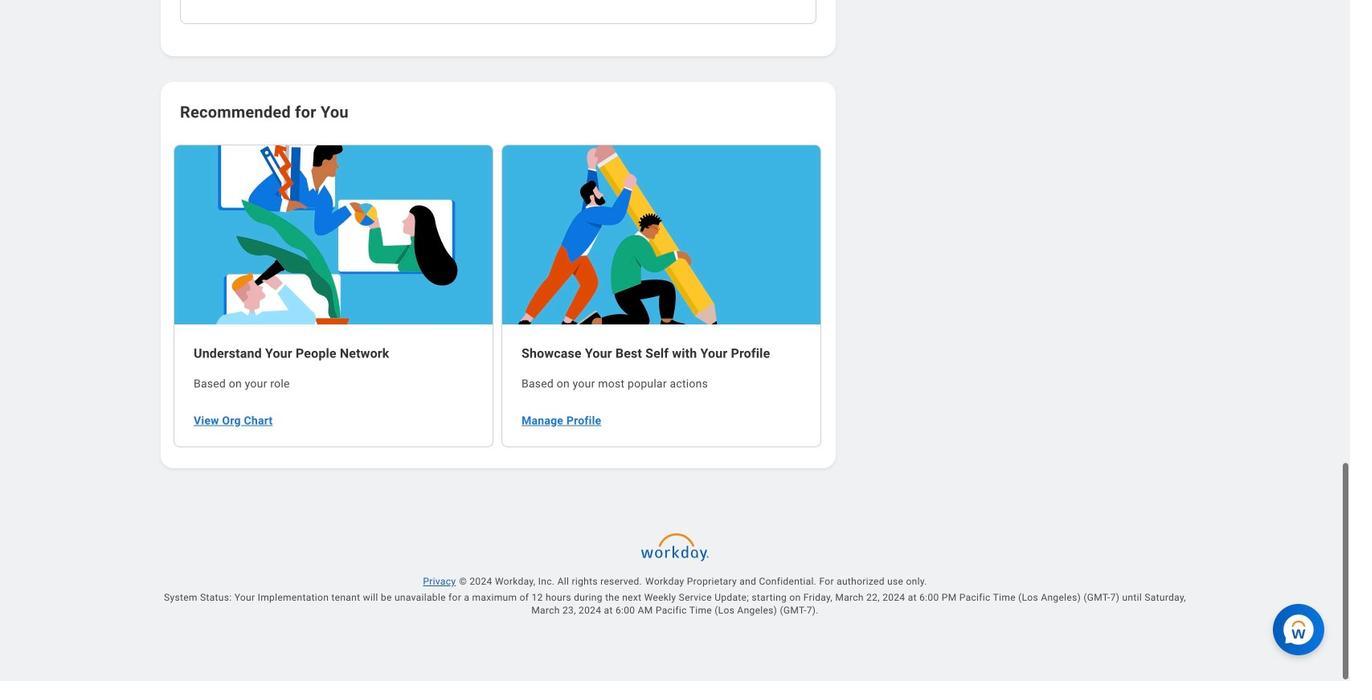 Task type: locate. For each thing, give the bounding box(es) containing it.
footer
[[135, 526, 1216, 682]]

list
[[174, 143, 823, 449]]



Task type: vqa. For each thing, say whether or not it's contained in the screenshot.
footer
yes



Task type: describe. For each thing, give the bounding box(es) containing it.
workday assistant region
[[1274, 598, 1331, 656]]



